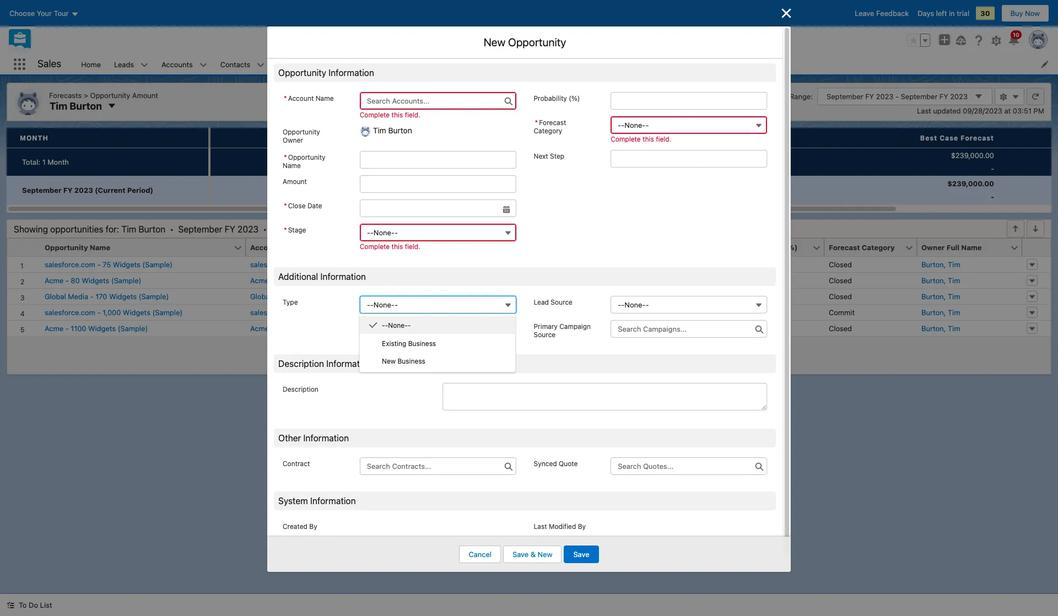 Task type: vqa. For each thing, say whether or not it's contained in the screenshot.
the right (%)
yes



Task type: describe. For each thing, give the bounding box(es) containing it.
170
[[96, 292, 107, 301]]

salesforce.com for salesforce.com (sample) link for salesforce.com - 75 widgets (sample)
[[250, 260, 301, 269]]

lead
[[534, 298, 549, 307]]

global media (sample)
[[250, 292, 326, 301]]

information for system information
[[310, 496, 356, 506]]

text default image
[[975, 92, 984, 101]]

won for $15,000.00
[[662, 292, 677, 301]]

text default image inside --none-- option
[[369, 321, 378, 330]]

opportunity owner
[[283, 128, 320, 144]]

* close date
[[284, 202, 322, 210]]

forecast category
[[829, 243, 895, 252]]

9/23/2023
[[569, 276, 604, 285]]

all
[[271, 224, 281, 234]]

$9,000.00
[[454, 260, 489, 269]]

acme (sample) link for acme - 1100 widgets (sample)
[[250, 324, 301, 333]]

business for new business
[[398, 357, 426, 366]]

Probability (%) text field
[[611, 92, 768, 110]]

to do list button
[[0, 594, 59, 616]]

widgets for 75
[[113, 260, 141, 269]]

showing
[[14, 224, 48, 234]]

synced
[[534, 460, 557, 468]]

--none-- for type button
[[367, 301, 398, 309]]

source inside primary campaign source
[[534, 331, 556, 339]]

full
[[947, 243, 960, 252]]

to
[[19, 601, 27, 610]]

list box containing --none--
[[360, 314, 516, 373]]

salesforce.com - 1,000 widgets (sample) link
[[45, 308, 183, 317]]

save for save & new
[[513, 550, 529, 559]]

action element
[[1023, 239, 1052, 257]]

opportunity information
[[278, 68, 374, 78]]

forecasts for forecasts > opportunity amount
[[49, 91, 82, 100]]

* forecast category
[[534, 119, 566, 135]]

salesforce.com (sample) link for salesforce.com - 75 widgets (sample)
[[250, 260, 333, 269]]

2 $239,000.00 - from the left
[[948, 179, 995, 201]]

item number image
[[7, 239, 40, 256]]

burton, tim link for 9/23/2023
[[922, 276, 961, 285]]

4 burton, tim link from the top
[[922, 308, 961, 317]]

>
[[84, 91, 88, 100]]

09/28/2023
[[963, 106, 1003, 115]]

salesforce.com (sample) for salesforce.com - 1,000 widgets (sample)
[[250, 308, 333, 317]]

for:
[[106, 224, 119, 234]]

closed won for $9,000.00
[[637, 260, 677, 269]]

burton, tim link for 9/6/2023
[[922, 260, 961, 269]]

name for * account name
[[316, 94, 334, 103]]

acme left 1100
[[45, 324, 63, 333]]

contacts link
[[214, 54, 257, 74]]

quote
[[559, 460, 578, 468]]

0 horizontal spatial probability
[[534, 94, 567, 103]]

acme - 1100 widgets (sample)
[[45, 324, 148, 333]]

burton, tim for 9/6/2023
[[922, 260, 961, 269]]

commit for commit forecast
[[726, 134, 755, 142]]

widgets up salesforce.com - 1,000 widgets (sample) link
[[109, 292, 137, 301]]

9/6/2023
[[573, 260, 604, 269]]

synced quote
[[534, 460, 578, 468]]

home
[[81, 60, 101, 69]]

september fy 2023 (current period) button
[[18, 176, 170, 204]]

cancel
[[469, 550, 492, 559]]

information for other information
[[303, 433, 349, 443]]

quotes
[[576, 60, 600, 69]]

primary
[[534, 323, 558, 331]]

4 won from the top
[[662, 324, 677, 333]]

1,000
[[103, 308, 121, 317]]

september inside button
[[22, 186, 61, 195]]

none- inside type button
[[374, 301, 395, 309]]

name down * stage
[[282, 243, 302, 252]]

salesforce.com for salesforce.com - 1,000 widgets (sample)'s salesforce.com (sample) link
[[250, 308, 301, 317]]

4 burton, tim from the top
[[922, 308, 961, 317]]

additional
[[278, 272, 318, 282]]

acme - 80 widgets (sample) link
[[45, 276, 141, 285]]

--none-- option
[[360, 317, 515, 334]]

case
[[940, 134, 959, 142]]

closed won for $15,000.00
[[637, 292, 677, 301]]

only
[[569, 134, 587, 142]]

burton, for 9/23/2023
[[922, 276, 946, 285]]

grid containing opportunity name
[[7, 239, 1052, 337]]

updated
[[934, 106, 961, 115]]

new business
[[382, 357, 426, 366]]

owner inside opportunity owner
[[283, 136, 303, 144]]

pm
[[1034, 106, 1045, 115]]

3 burton, from the top
[[922, 292, 946, 301]]

widgets for 80
[[82, 276, 109, 285]]

0 vertical spatial probability (%)
[[534, 94, 580, 103]]

at
[[1005, 106, 1011, 115]]

information for additional information
[[321, 272, 366, 282]]

tim for global media - 170 widgets (sample)
[[948, 292, 961, 301]]

closed won for $10,000.00
[[637, 276, 677, 285]]

0 vertical spatial complete
[[360, 111, 390, 119]]

system information
[[278, 496, 356, 506]]

created
[[283, 523, 308, 531]]

new inside button
[[538, 550, 553, 559]]

search...
[[423, 36, 453, 45]]

field. for forecast category
[[656, 135, 672, 143]]

description for description information
[[278, 359, 324, 369]]

salesforce.com for salesforce.com - 1,000 widgets (sample) link
[[45, 308, 95, 317]]

(%) inside button
[[785, 243, 798, 252]]

amount inside button
[[400, 243, 428, 252]]

* stage
[[284, 226, 306, 234]]

probability (%) button
[[739, 239, 813, 256]]

opportunity right >
[[90, 91, 130, 100]]

salesforce.com (sample) for salesforce.com - 75 widgets (sample)
[[250, 260, 333, 269]]

Description text field
[[443, 383, 768, 411]]

text default image inside to do list button
[[7, 602, 14, 609]]

tim burton button
[[49, 99, 120, 113]]

calendar
[[351, 60, 381, 69]]

Forecast Category, --None-- button
[[611, 116, 768, 134]]

salesforce.com - 1,000 widgets (sample)
[[45, 308, 183, 317]]

media for -
[[68, 292, 88, 301]]

row containing $239,000.00
[[7, 176, 1059, 204]]

opportunities
[[50, 224, 103, 234]]

in
[[949, 9, 955, 18]]

inverse image
[[780, 7, 793, 20]]

accounts
[[162, 60, 193, 69]]

name for * opportunity name
[[283, 162, 301, 170]]

3 100% from the top
[[744, 292, 763, 301]]

9/20/2023
[[569, 324, 604, 333]]

quotes list item
[[569, 54, 621, 74]]

september fy 2023 (current period)
[[22, 186, 153, 195]]

range:
[[790, 92, 813, 101]]

won for $9,000.00
[[662, 260, 677, 269]]

action image
[[1023, 239, 1052, 256]]

commit forecast
[[726, 134, 791, 142]]

category inside forecast category "button"
[[862, 243, 895, 252]]

1 vertical spatial amount
[[283, 178, 307, 186]]

* for * forecast category
[[535, 119, 538, 127]]

opportunity up * opportunity name
[[283, 128, 320, 136]]

100% for 9/20/2023
[[744, 324, 763, 333]]

forecasts for forecasts
[[409, 60, 442, 69]]

business for existing business
[[408, 339, 436, 348]]

account inside button
[[250, 243, 280, 252]]

other information
[[278, 433, 349, 443]]

next step
[[534, 152, 565, 160]]

burton, tim link for 9/20/2023
[[922, 324, 961, 333]]

buy
[[1011, 9, 1024, 18]]

1 $239,000.00 from the left
[[744, 179, 791, 188]]

burton, for 9/20/2023
[[922, 324, 946, 333]]

1 horizontal spatial account
[[288, 94, 314, 103]]

best case forecast
[[921, 134, 995, 142]]

opportunity inside * opportunity name
[[288, 153, 326, 162]]

lead source
[[534, 298, 573, 307]]

none- inside button
[[625, 301, 646, 309]]

do
[[29, 601, 38, 610]]

dashboards list item
[[448, 54, 516, 74]]

this for * forecast category
[[643, 135, 654, 143]]

75
[[103, 260, 111, 269]]

global for global media - 170 widgets (sample)
[[45, 292, 66, 301]]

new for new opportunity
[[484, 36, 506, 49]]

$105,000.00
[[446, 324, 489, 333]]

opportunity name element
[[40, 239, 253, 257]]

widgets for 1,000
[[123, 308, 150, 317]]

acme - 80 widgets (sample)
[[45, 276, 141, 285]]

quota
[[360, 134, 383, 142]]

90%
[[744, 308, 759, 317]]

salesforce.com - 75 widgets (sample)
[[45, 260, 173, 269]]

global media - 170 widgets (sample) link
[[45, 292, 169, 301]]

negotiation
[[637, 308, 676, 317]]

* for * stage
[[284, 226, 287, 234]]

dashboards link
[[448, 54, 502, 74]]

left
[[937, 9, 948, 18]]

feedback
[[877, 9, 909, 18]]

owner full name button
[[918, 239, 1011, 256]]

save button
[[564, 546, 599, 564]]

modified
[[549, 523, 576, 531]]

acme (sample) for acme - 80 widgets (sample)
[[250, 276, 301, 285]]

dashboards
[[455, 60, 495, 69]]

100% for 9/6/2023
[[744, 260, 763, 269]]

forecast inside "* forecast category"
[[539, 119, 566, 127]]

name up 75
[[90, 243, 110, 252]]

fy inside button
[[63, 186, 73, 195]]

tim for salesforce.com - 1,000 widgets (sample)
[[948, 308, 961, 317]]

tim burton
[[50, 100, 102, 112]]

contacts list item
[[214, 54, 271, 74]]



Task type: locate. For each thing, give the bounding box(es) containing it.
3 burton, tim link from the top
[[922, 292, 961, 301]]

this down the --none-- button in the right of the page
[[643, 135, 654, 143]]

2 burton, tim link from the top
[[922, 276, 961, 285]]

0 vertical spatial amount
[[132, 91, 158, 100]]

--none-- inside type button
[[367, 301, 398, 309]]

save down "modified" on the right
[[574, 550, 590, 559]]

widgets right '1,000' on the left of the page
[[123, 308, 150, 317]]

0 vertical spatial new
[[484, 36, 506, 49]]

name down opportunity owner
[[283, 162, 301, 170]]

account down all
[[250, 243, 280, 252]]

to do list
[[19, 601, 52, 610]]

salesforce.com (sample) up additional
[[250, 260, 333, 269]]

0 horizontal spatial $239,000.00 -
[[744, 179, 791, 201]]

* up next
[[535, 119, 538, 127]]

media down additional
[[274, 292, 294, 301]]

field. down search accounts... "text box"
[[405, 111, 421, 119]]

new opportunity
[[484, 36, 566, 49]]

0 horizontal spatial amount
[[132, 91, 158, 100]]

1 vertical spatial acme (sample) link
[[250, 324, 301, 333]]

by right created
[[310, 523, 317, 531]]

last left updated
[[918, 106, 932, 115]]

save inside save 'button'
[[574, 550, 590, 559]]

leave feedback
[[855, 9, 909, 18]]

best
[[921, 134, 938, 142]]

burton, tim for 9/23/2023
[[922, 276, 961, 285]]

0 horizontal spatial new
[[382, 357, 396, 366]]

tim for salesforce.com - 75 widgets (sample)
[[948, 260, 961, 269]]

0 vertical spatial forecasts
[[409, 60, 442, 69]]

salesforce.com (sample) down type
[[250, 308, 333, 317]]

account name element
[[246, 239, 402, 257]]

opportunities
[[278, 60, 324, 69]]

complete for forecast category
[[611, 135, 641, 143]]

1 salesforce.com (sample) link from the top
[[250, 260, 333, 269]]

media down 80 on the left top of the page
[[68, 292, 88, 301]]

close
[[288, 202, 306, 210]]

complete
[[360, 111, 390, 119], [611, 135, 641, 143], [360, 243, 390, 251]]

0 horizontal spatial save
[[513, 550, 529, 559]]

0 horizontal spatial $239,000.00
[[744, 179, 791, 188]]

1 vertical spatial acme (sample)
[[250, 324, 301, 333]]

Search Accounts... text field
[[360, 92, 516, 110]]

2 vertical spatial new
[[538, 550, 553, 559]]

acme (sample) down type
[[250, 324, 301, 333]]

0 vertical spatial (%)
[[569, 94, 580, 103]]

trial
[[957, 9, 970, 18]]

amount down stage, --none-- button
[[400, 243, 428, 252]]

opportunities link
[[271, 54, 330, 74]]

5 burton, from the top
[[922, 324, 946, 333]]

name inside * opportunity name
[[283, 162, 301, 170]]

0 vertical spatial probability
[[534, 94, 567, 103]]

Contract text field
[[360, 458, 516, 475]]

account down 'opportunities' link
[[288, 94, 314, 103]]

forecasts inside 'list'
[[409, 60, 442, 69]]

1 horizontal spatial amount
[[283, 178, 307, 186]]

list containing home
[[75, 54, 1059, 74]]

2 acme (sample) link from the top
[[250, 324, 301, 333]]

leave
[[855, 9, 875, 18]]

widgets up '170'
[[82, 276, 109, 285]]

owner full name element
[[918, 239, 1029, 257]]

global media (sample) link
[[250, 292, 326, 301]]

1 vertical spatial this
[[643, 135, 654, 143]]

1 horizontal spatial --none-- complete this field.
[[611, 121, 672, 143]]

burton, tim for 9/20/2023
[[922, 324, 961, 333]]

2 burton, tim from the top
[[922, 276, 961, 285]]

new
[[484, 36, 506, 49], [382, 357, 396, 366], [538, 550, 553, 559]]

acme (sample) link down type
[[250, 324, 301, 333]]

last left "modified" on the right
[[534, 523, 547, 531]]

0 horizontal spatial last
[[534, 523, 547, 531]]

0 horizontal spatial commit
[[726, 134, 755, 142]]

owner up * opportunity name
[[283, 136, 303, 144]]

other
[[278, 433, 301, 443]]

status containing showing opportunities for: tim burton
[[14, 224, 364, 234]]

text default image
[[1000, 93, 1008, 101], [1012, 93, 1020, 101], [369, 321, 378, 330], [7, 602, 14, 609]]

--none-- for lead source, --none-- button
[[618, 301, 649, 309]]

global
[[45, 292, 66, 301], [250, 292, 272, 301]]

global media - 170 widgets (sample)
[[45, 292, 169, 301]]

tim inside button
[[50, 100, 67, 112]]

1 horizontal spatial forecasts
[[409, 60, 442, 69]]

2 horizontal spatial new
[[538, 550, 553, 559]]

1 horizontal spatial category
[[862, 243, 895, 252]]

Amount text field
[[360, 175, 516, 193]]

1 vertical spatial salesforce.com (sample)
[[250, 308, 333, 317]]

forecasts up tim burton
[[49, 91, 82, 100]]

None text field
[[360, 200, 516, 217]]

1 horizontal spatial group
[[908, 34, 931, 47]]

commit for commit
[[829, 308, 855, 317]]

save inside save & new button
[[513, 550, 529, 559]]

salesforce.com down account name at the left of the page
[[250, 260, 301, 269]]

by
[[310, 523, 317, 531], [578, 523, 586, 531]]

Lead Source button
[[611, 296, 768, 314]]

0 horizontal spatial •
[[170, 224, 174, 234]]

set
[[746, 92, 757, 101]]

1 vertical spatial salesforce.com (sample) link
[[250, 308, 333, 317]]

* inside group
[[284, 202, 287, 210]]

source right lead
[[551, 298, 573, 307]]

this down stage, --none-- button
[[392, 243, 403, 251]]

* down opportunities
[[284, 94, 287, 103]]

1 horizontal spatial media
[[274, 292, 294, 301]]

forecast category element
[[825, 239, 924, 257]]

forecast inside "button"
[[829, 243, 860, 252]]

2 by from the left
[[578, 523, 586, 531]]

media for (sample)
[[274, 292, 294, 301]]

row
[[7, 176, 1059, 204]]

acme (sample) link for acme - 80 widgets (sample)
[[250, 276, 301, 285]]

1 vertical spatial new
[[382, 357, 396, 366]]

• left all
[[263, 224, 267, 234]]

acme left 80 on the left top of the page
[[45, 276, 63, 285]]

complete down categories
[[360, 243, 390, 251]]

0 horizontal spatial burton
[[70, 100, 102, 112]]

acme down global media (sample) link
[[250, 324, 269, 333]]

* inside * opportunity name
[[284, 153, 287, 162]]

0 horizontal spatial global
[[45, 292, 66, 301]]

close date element
[[517, 239, 632, 257]]

owner inside "button"
[[922, 243, 945, 252]]

salesforce.com down type
[[250, 308, 301, 317]]

$239,000.00
[[744, 179, 791, 188], [948, 179, 995, 188]]

business down --none-- option
[[408, 339, 436, 348]]

0 horizontal spatial media
[[68, 292, 88, 301]]

opportunities list item
[[271, 54, 345, 74]]

2023 inside button
[[74, 186, 93, 195]]

* for * account name
[[284, 94, 287, 103]]

widgets down '1,000' on the left of the page
[[88, 324, 116, 333]]

0 vertical spatial account
[[288, 94, 314, 103]]

field. down stage, --none-- button
[[405, 243, 421, 251]]

forecasts link
[[402, 54, 448, 74]]

field.
[[405, 111, 421, 119], [656, 135, 672, 143], [405, 243, 421, 251]]

acme (sample) up global media (sample) link
[[250, 276, 301, 285]]

salesforce.com for salesforce.com - 75 widgets (sample) link
[[45, 260, 95, 269]]

2 vertical spatial complete
[[360, 243, 390, 251]]

1 horizontal spatial probability
[[744, 243, 783, 252]]

1 horizontal spatial save
[[574, 550, 590, 559]]

acme - 1100 widgets (sample) link
[[45, 324, 148, 333]]

1 horizontal spatial (%)
[[785, 243, 798, 252]]

0 horizontal spatial account
[[250, 243, 280, 252]]

1 vertical spatial probability (%)
[[744, 243, 798, 252]]

5 burton, tim link from the top
[[922, 324, 961, 333]]

0 vertical spatial --none-- complete this field.
[[611, 121, 672, 143]]

1 • from the left
[[170, 224, 174, 234]]

leads link
[[108, 54, 141, 74]]

0 vertical spatial owner
[[283, 136, 303, 144]]

* for * close date
[[284, 202, 287, 210]]

status
[[14, 224, 364, 234]]

won
[[662, 260, 677, 269], [662, 276, 677, 285], [662, 292, 677, 301], [662, 324, 677, 333]]

group
[[908, 34, 931, 47], [283, 200, 516, 217]]

existing
[[382, 339, 407, 348]]

*
[[284, 94, 287, 103], [535, 119, 538, 127], [284, 153, 287, 162], [284, 202, 287, 210], [284, 226, 287, 234]]

additional information
[[278, 272, 366, 282]]

save left &
[[513, 550, 529, 559]]

burton inside button
[[70, 100, 102, 112]]

3 won from the top
[[662, 292, 677, 301]]

(sample)
[[142, 260, 173, 269], [303, 260, 333, 269], [111, 276, 141, 285], [271, 276, 301, 285], [139, 292, 169, 301], [296, 292, 326, 301], [152, 308, 183, 317], [303, 308, 333, 317], [118, 324, 148, 333], [271, 324, 301, 333]]

1 $239,000.00 - from the left
[[744, 179, 791, 201]]

september
[[827, 92, 864, 101], [901, 92, 938, 101], [22, 186, 61, 195], [178, 224, 223, 234]]

widgets
[[113, 260, 141, 269], [82, 276, 109, 285], [109, 292, 137, 301], [123, 308, 150, 317], [88, 324, 116, 333]]

closed only
[[541, 134, 587, 142]]

100% for 9/23/2023
[[744, 276, 763, 285]]

0 vertical spatial field.
[[405, 111, 421, 119]]

0 vertical spatial commit
[[726, 134, 755, 142]]

1 vertical spatial forecasts
[[49, 91, 82, 100]]

4 100% from the top
[[744, 324, 763, 333]]

1 vertical spatial group
[[283, 200, 516, 217]]

name inside "button"
[[962, 243, 982, 252]]

-
[[896, 92, 899, 101], [618, 121, 622, 130], [622, 121, 625, 130], [646, 121, 649, 130], [379, 186, 383, 195], [787, 192, 791, 201], [991, 192, 995, 201], [367, 228, 370, 237], [370, 228, 374, 237], [395, 228, 398, 237], [97, 260, 101, 269], [65, 276, 69, 285], [90, 292, 94, 301], [367, 301, 370, 309], [370, 301, 374, 309], [395, 301, 398, 309], [618, 301, 622, 309], [622, 301, 625, 309], [646, 301, 649, 309], [97, 308, 101, 317], [382, 322, 385, 330], [385, 322, 388, 330], [408, 322, 411, 330], [65, 324, 69, 333]]

campaign
[[560, 323, 591, 331]]

1 vertical spatial business
[[398, 357, 426, 366]]

information for description information
[[327, 359, 372, 369]]

last for last updated 09/28/2023 at 03:51 pm
[[918, 106, 932, 115]]

won for $10,000.00
[[662, 276, 677, 285]]

2 $239,000.00 from the left
[[948, 179, 995, 188]]

acme (sample) link up global media (sample) link
[[250, 276, 301, 285]]

* inside "* forecast category"
[[535, 119, 538, 127]]

type
[[283, 298, 298, 307]]

$239,000.00 - down "commit forecast"
[[744, 179, 791, 201]]

1 horizontal spatial last
[[918, 106, 932, 115]]

--none-- inside button
[[618, 301, 649, 309]]

description information
[[278, 359, 372, 369]]

• up the opportunity name element
[[170, 224, 174, 234]]

1 vertical spatial field.
[[656, 135, 672, 143]]

save for save
[[574, 550, 590, 559]]

Type button
[[360, 296, 516, 314]]

search... button
[[402, 31, 623, 49]]

1 vertical spatial burton
[[139, 224, 166, 234]]

tim for acme - 80 widgets (sample)
[[948, 276, 961, 285]]

amount
[[132, 91, 158, 100], [283, 178, 307, 186], [400, 243, 428, 252]]

0 horizontal spatial owner
[[283, 136, 303, 144]]

(current
[[95, 186, 125, 195]]

by right "modified" on the right
[[578, 523, 586, 531]]

leads list item
[[108, 54, 155, 74]]

Next Step text field
[[611, 150, 768, 168]]

2 vertical spatial field.
[[405, 243, 421, 251]]

30
[[981, 9, 991, 18]]

None text field
[[360, 151, 516, 169]]

1 closed won from the top
[[637, 260, 677, 269]]

1 vertical spatial (%)
[[785, 243, 798, 252]]

--none-- inside option
[[382, 322, 411, 330]]

widgets for 1100
[[88, 324, 116, 333]]

1 vertical spatial last
[[534, 523, 547, 531]]

account name
[[250, 243, 302, 252]]

* right all
[[284, 226, 287, 234]]

1 won from the top
[[662, 260, 677, 269]]

opportunity down opportunity owner
[[288, 153, 326, 162]]

probability (%)
[[534, 94, 580, 103], [744, 243, 798, 252]]

2 100% from the top
[[744, 276, 763, 285]]

* for * opportunity name
[[284, 153, 287, 162]]

period)
[[127, 186, 153, 195]]

1 vertical spatial complete
[[611, 135, 641, 143]]

100%
[[744, 260, 763, 269], [744, 276, 763, 285], [744, 292, 763, 301], [744, 324, 763, 333]]

last modified by
[[534, 523, 586, 531]]

3 closed won from the top
[[637, 292, 677, 301]]

salesforce.com (sample) link down type
[[250, 308, 333, 317]]

last for last modified by
[[534, 523, 547, 531]]

0 horizontal spatial --none-- complete this field.
[[360, 228, 421, 251]]

burton down >
[[70, 100, 102, 112]]

1 save from the left
[[513, 550, 529, 559]]

closed won
[[637, 260, 677, 269], [637, 276, 677, 285], [637, 292, 677, 301], [637, 324, 677, 333]]

name down opportunity information
[[316, 94, 334, 103]]

--none--
[[367, 301, 398, 309], [618, 301, 649, 309], [382, 322, 411, 330]]

2 salesforce.com (sample) from the top
[[250, 308, 333, 317]]

1 media from the left
[[68, 292, 88, 301]]

$239,000.00 - down the best case forecast on the top right of page
[[948, 179, 995, 201]]

2 vertical spatial amount
[[400, 243, 428, 252]]

global for global media (sample)
[[250, 292, 272, 301]]

&
[[531, 550, 536, 559]]

acme (sample) for acme - 1100 widgets (sample)
[[250, 324, 301, 333]]

list
[[75, 54, 1059, 74]]

information for opportunity information
[[329, 68, 374, 78]]

probability (%) element
[[739, 239, 832, 257]]

grid
[[7, 239, 1052, 337]]

description
[[278, 359, 324, 369], [283, 385, 319, 394]]

1 burton, from the top
[[922, 260, 946, 269]]

forecasts down search...
[[409, 60, 442, 69]]

salesforce.com up 80 on the left top of the page
[[45, 260, 95, 269]]

--none-- complete this field. for stage
[[360, 228, 421, 251]]

complete for stage
[[360, 243, 390, 251]]

cancel button
[[460, 546, 501, 564]]

owner left full
[[922, 243, 945, 252]]

0 horizontal spatial by
[[310, 523, 317, 531]]

primary campaign source
[[534, 323, 591, 339]]

1 by from the left
[[310, 523, 317, 531]]

home link
[[75, 54, 108, 74]]

$239,000.00 down the best case forecast on the top right of page
[[948, 179, 995, 188]]

september fy 2023 - september fy 2023
[[827, 92, 968, 101]]

now
[[1026, 9, 1040, 18]]

global left type
[[250, 292, 272, 301]]

0 vertical spatial salesforce.com (sample) link
[[250, 260, 333, 269]]

2 salesforce.com (sample) link from the top
[[250, 308, 333, 317]]

item number element
[[7, 239, 40, 257]]

1 burton, tim from the top
[[922, 260, 961, 269]]

4 burton, from the top
[[922, 308, 946, 317]]

$15,000.00
[[451, 292, 489, 301]]

* opportunity name
[[283, 153, 326, 170]]

burton up the opportunity name element
[[139, 224, 166, 234]]

name for owner full name
[[962, 243, 982, 252]]

1 burton, tim link from the top
[[922, 260, 961, 269]]

reports list item
[[516, 54, 569, 74]]

* left the close on the top
[[284, 202, 287, 210]]

last updated 09/28/2023 at 03:51 pm
[[918, 106, 1045, 115]]

this
[[392, 111, 403, 119], [643, 135, 654, 143], [392, 243, 403, 251]]

1 horizontal spatial $239,000.00
[[948, 179, 995, 188]]

global down acme - 80 widgets (sample) 'link' on the top
[[45, 292, 66, 301]]

owner
[[283, 136, 303, 144], [922, 243, 945, 252]]

1 horizontal spatial new
[[484, 36, 506, 49]]

1 vertical spatial source
[[534, 331, 556, 339]]

new right &
[[538, 550, 553, 559]]

--none-- complete this field. for forecast category
[[611, 121, 672, 143]]

1 horizontal spatial •
[[263, 224, 267, 234]]

0 horizontal spatial forecasts
[[49, 91, 82, 100]]

complete right "only"
[[611, 135, 641, 143]]

$239,000.00 down "commit forecast"
[[744, 179, 791, 188]]

save & new button
[[503, 546, 562, 564]]

2 global from the left
[[250, 292, 272, 301]]

2 won from the top
[[662, 276, 677, 285]]

information
[[329, 68, 374, 78], [321, 272, 366, 282], [327, 359, 372, 369], [303, 433, 349, 443], [310, 496, 356, 506]]

reports
[[522, 60, 549, 69]]

category inside "* forecast category"
[[534, 127, 563, 135]]

salesforce.com (sample) link up additional
[[250, 260, 333, 269]]

opportunity up reports
[[508, 36, 566, 49]]

2 closed won from the top
[[637, 276, 677, 285]]

none- inside option
[[388, 322, 408, 330]]

burton, tim
[[922, 260, 961, 269], [922, 276, 961, 285], [922, 292, 961, 301], [922, 308, 961, 317], [922, 324, 961, 333]]

widgets right 75
[[113, 260, 141, 269]]

1 acme (sample) link from the top
[[250, 276, 301, 285]]

0 horizontal spatial (%)
[[569, 94, 580, 103]]

* account name
[[284, 94, 334, 103]]

5 burton, tim from the top
[[922, 324, 961, 333]]

opportunity up * account name
[[278, 68, 326, 78]]

acme up global media (sample) link
[[250, 276, 269, 285]]

amount element
[[395, 239, 524, 257]]

2 acme (sample) from the top
[[250, 324, 301, 333]]

source left campaign
[[534, 331, 556, 339]]

2 burton, from the top
[[922, 276, 946, 285]]

category
[[534, 127, 563, 135], [862, 243, 895, 252]]

0 vertical spatial description
[[278, 359, 324, 369]]

burton, for 9/6/2023
[[922, 260, 946, 269]]

0 vertical spatial this
[[392, 111, 403, 119]]

this down search accounts... "text box"
[[392, 111, 403, 119]]

0 vertical spatial group
[[908, 34, 931, 47]]

set forecast range:
[[746, 92, 813, 101]]

probability inside button
[[744, 243, 783, 252]]

this for * stage
[[392, 243, 403, 251]]

salesforce.com up 1100
[[45, 308, 95, 317]]

opportunity inside button
[[45, 243, 88, 252]]

new down existing
[[382, 357, 396, 366]]

2 media from the left
[[274, 292, 294, 301]]

group down days
[[908, 34, 931, 47]]

2 vertical spatial this
[[392, 243, 403, 251]]

probability (%) inside button
[[744, 243, 798, 252]]

0 vertical spatial acme (sample)
[[250, 276, 301, 285]]

tim for acme - 1100 widgets (sample)
[[948, 324, 961, 333]]

2 • from the left
[[263, 224, 267, 234]]

1 horizontal spatial global
[[250, 292, 272, 301]]

calendar list item
[[345, 54, 402, 74]]

new for new business
[[382, 357, 396, 366]]

forecast
[[759, 92, 788, 101], [539, 119, 566, 127], [757, 134, 791, 142], [961, 134, 995, 142], [284, 224, 318, 234], [829, 243, 860, 252]]

new up dashboards list item
[[484, 36, 506, 49]]

1 acme (sample) from the top
[[250, 276, 301, 285]]

step
[[550, 152, 565, 160]]

0 vertical spatial last
[[918, 106, 932, 115]]

0 vertical spatial acme (sample) link
[[250, 276, 301, 285]]

0 horizontal spatial probability (%)
[[534, 94, 580, 103]]

•
[[170, 224, 174, 234], [263, 224, 267, 234]]

1 salesforce.com (sample) from the top
[[250, 260, 333, 269]]

amount down * opportunity name
[[283, 178, 307, 186]]

media
[[68, 292, 88, 301], [274, 292, 294, 301]]

$239,000.00 -
[[744, 179, 791, 201], [948, 179, 995, 201]]

0 vertical spatial source
[[551, 298, 573, 307]]

quotes link
[[569, 54, 607, 74]]

amount button
[[395, 239, 505, 256]]

2 save from the left
[[574, 550, 590, 559]]

0 vertical spatial salesforce.com (sample)
[[250, 260, 333, 269]]

0 horizontal spatial category
[[534, 127, 563, 135]]

salesforce.com (sample) link for salesforce.com - 1,000 widgets (sample)
[[250, 308, 333, 317]]

field. for stage
[[405, 243, 421, 251]]

name right full
[[962, 243, 982, 252]]

1 vertical spatial --none-- complete this field.
[[360, 228, 421, 251]]

description for description
[[283, 385, 319, 394]]

0 vertical spatial burton
[[70, 100, 102, 112]]

0 horizontal spatial group
[[283, 200, 516, 217]]

amount down leads list item in the top of the page
[[132, 91, 158, 100]]

1 global from the left
[[45, 292, 66, 301]]

* down opportunity owner
[[284, 153, 287, 162]]

1 vertical spatial description
[[283, 385, 319, 394]]

new inside list box
[[382, 357, 396, 366]]

1 horizontal spatial burton
[[139, 224, 166, 234]]

3 burton, tim from the top
[[922, 292, 961, 301]]

Stage, --None-- button
[[360, 224, 516, 242]]

complete up quota
[[360, 111, 390, 119]]

1 horizontal spatial $239,000.00 -
[[948, 179, 995, 201]]

0 vertical spatial category
[[534, 127, 563, 135]]

1 vertical spatial category
[[862, 243, 895, 252]]

opportunity name button
[[40, 239, 234, 256]]

account
[[288, 94, 314, 103], [250, 243, 280, 252]]

source
[[551, 298, 573, 307], [534, 331, 556, 339]]

1 100% from the top
[[744, 260, 763, 269]]

business down existing business
[[398, 357, 426, 366]]

group down amount text field
[[283, 200, 516, 217]]

account name button
[[246, 239, 383, 256]]

opportunity down opportunities
[[45, 243, 88, 252]]

1 vertical spatial owner
[[922, 243, 945, 252]]

group containing *
[[283, 200, 516, 217]]

field. down the --none-- button in the right of the page
[[656, 135, 672, 143]]

1 horizontal spatial owner
[[922, 243, 945, 252]]

days left in trial
[[918, 9, 970, 18]]

list box
[[360, 314, 516, 373]]

4 closed won from the top
[[637, 324, 677, 333]]

1 horizontal spatial commit
[[829, 308, 855, 317]]

1 horizontal spatial by
[[578, 523, 586, 531]]

month
[[20, 134, 48, 142]]

2 horizontal spatial amount
[[400, 243, 428, 252]]

buy now button
[[1002, 4, 1050, 22]]

0 vertical spatial business
[[408, 339, 436, 348]]

1 vertical spatial probability
[[744, 243, 783, 252]]

accounts list item
[[155, 54, 214, 74]]

1 vertical spatial commit
[[829, 308, 855, 317]]

1 horizontal spatial probability (%)
[[744, 243, 798, 252]]

1 vertical spatial account
[[250, 243, 280, 252]]

buy now
[[1011, 9, 1040, 18]]

system
[[278, 496, 308, 506]]



